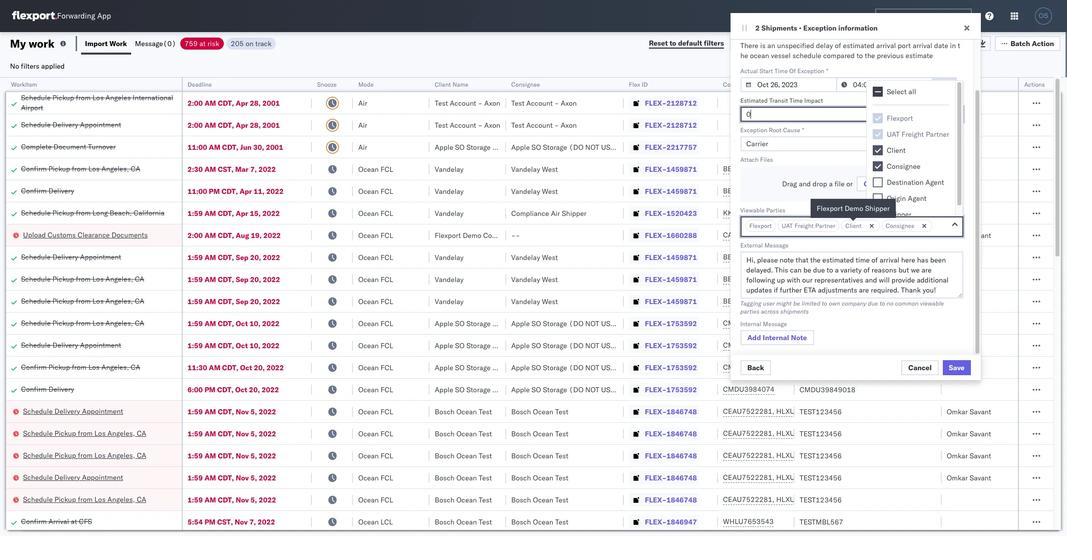 Task type: vqa. For each thing, say whether or not it's contained in the screenshot.
"Bosch"
yes



Task type: locate. For each thing, give the bounding box(es) containing it.
confirm pickup from los angeles, ca link for 11:30 am cdt, oct 20, 2022
[[21, 362, 140, 372]]

11 fcl from the top
[[381, 385, 394, 394]]

to down 'estimated'
[[857, 51, 864, 60]]

1 horizontal spatial arrival
[[913, 41, 933, 50]]

15,
[[250, 209, 261, 218]]

bozo1234565, up ljiu1111116,
[[777, 186, 828, 195]]

Search Shipments (/) text field
[[876, 9, 973, 24]]

•
[[800, 24, 802, 33]]

no filters applied
[[10, 61, 65, 70]]

4 savant from the top
[[970, 451, 992, 460]]

ocean
[[358, 165, 379, 174], [358, 187, 379, 196], [358, 209, 379, 218], [358, 231, 379, 240], [358, 253, 379, 262], [358, 275, 379, 284], [358, 297, 379, 306], [358, 319, 379, 328], [358, 341, 379, 350], [358, 363, 379, 372], [358, 385, 379, 394], [358, 407, 379, 416], [457, 407, 477, 416], [533, 407, 554, 416], [358, 429, 379, 438], [457, 429, 477, 438], [533, 429, 554, 438], [358, 451, 379, 460], [457, 451, 477, 460], [533, 451, 554, 460], [358, 473, 379, 482], [457, 473, 477, 482], [533, 473, 554, 482], [358, 495, 379, 504], [457, 495, 477, 504], [533, 495, 554, 504], [358, 517, 379, 526], [457, 517, 477, 526], [533, 517, 554, 526]]

1 vertical spatial internal
[[763, 333, 790, 342]]

10 ocean fcl from the top
[[358, 363, 394, 372]]

2 confirm from the top
[[21, 186, 47, 195]]

1 vertical spatial confirm delivery link
[[21, 384, 74, 394]]

os button
[[1033, 5, 1056, 28]]

track
[[256, 39, 272, 48]]

port
[[898, 41, 912, 50]]

3 hlxu6269489, from the top
[[777, 451, 828, 460]]

0 vertical spatial confirm pickup from los angeles, ca button
[[21, 164, 140, 175]]

tcnu1234565
[[830, 164, 879, 173], [830, 186, 879, 195], [830, 253, 879, 262], [830, 275, 879, 284], [830, 297, 879, 306]]

own
[[829, 300, 841, 307]]

6 flex- from the top
[[645, 209, 667, 218]]

2 ocean fcl from the top
[[358, 187, 394, 196]]

1 vertical spatial message
[[765, 242, 789, 249]]

file exception button
[[881, 36, 950, 51], [881, 36, 950, 51]]

2001 down deadline button
[[263, 98, 280, 107]]

pickup inside schedule pickup from los angeles international airport
[[53, 93, 74, 102]]

11:00 down 2:30
[[188, 187, 207, 196]]

to inside button
[[884, 179, 890, 188]]

7,
[[250, 165, 257, 174], [250, 517, 256, 526]]

cmdu3984074 up back
[[724, 341, 775, 350]]

pm down 2:30 am cst, mar 7, 2022
[[209, 187, 220, 196]]

1 2:00 from the top
[[188, 98, 203, 107]]

2 confirm delivery from the top
[[21, 385, 74, 394]]

2 0191967788 from the top
[[800, 121, 844, 130]]

delivery for 1:59 am cdt, oct 10, 2022
[[53, 341, 78, 350]]

internal down internal message
[[763, 333, 790, 342]]

agent down destination agent
[[909, 194, 927, 203]]

3 hlxu8034992 from the top
[[830, 451, 879, 460]]

pm for 5:54
[[205, 517, 216, 526]]

confirm
[[21, 164, 47, 173], [21, 186, 47, 195], [21, 363, 47, 372], [21, 385, 47, 394], [21, 517, 47, 526]]

0 vertical spatial 2:00 am cdt, apr 28, 2001
[[188, 98, 280, 107]]

Search Work text field
[[731, 36, 840, 51]]

1 horizontal spatial at
[[200, 39, 206, 48]]

add internal note
[[748, 333, 808, 342]]

apr left the 15,
[[236, 209, 248, 218]]

long
[[92, 208, 108, 217]]

2 vertical spatial cmdu39849018
[[800, 385, 856, 394]]

filters inside the reset to default filters button
[[704, 39, 725, 48]]

28, down deadline button
[[250, 98, 261, 107]]

1 vertical spatial at
[[71, 517, 77, 526]]

numbers inside 'container numbers' button
[[752, 81, 777, 88]]

None checkbox
[[873, 145, 883, 155], [873, 209, 883, 219], [873, 145, 883, 155], [873, 209, 883, 219]]

client down lkju1111111,
[[846, 222, 862, 230]]

1 vertical spatial 2:00 am cdt, apr 28, 2001
[[188, 121, 280, 130]]

deadline button
[[183, 79, 302, 89]]

1 vertical spatial 28,
[[250, 121, 261, 130]]

add internal note button
[[741, 330, 815, 345]]

16 ocean fcl from the top
[[358, 495, 394, 504]]

forwarding app link
[[12, 11, 111, 21]]

Enter integers only number field
[[741, 107, 964, 122]]

time down mmm d, yyyy text box
[[790, 97, 803, 104]]

flex-1753592 for schedule delivery appointment
[[645, 341, 697, 350]]

confirm delivery button for 11:00
[[21, 186, 74, 197]]

1 horizontal spatial internal
[[763, 333, 790, 342]]

-- down cause
[[800, 143, 809, 152]]

1 vertical spatial cmdu39849018
[[800, 341, 856, 350]]

destination agent
[[887, 178, 945, 187]]

there
[[741, 41, 759, 50]]

beau1234567, bozo1234565, tcnu1234565 up and
[[724, 164, 879, 173]]

2 2128712 from the top
[[667, 121, 697, 130]]

numbers inside mbl/mawb numbers button
[[837, 81, 861, 88]]

message right the work
[[135, 39, 163, 48]]

1 vertical spatial sep
[[236, 275, 249, 284]]

estimated transit time impact
[[741, 97, 824, 104]]

bozo1234565, down freight
[[777, 253, 828, 262]]

205 on track
[[231, 39, 272, 48]]

operator
[[947, 81, 972, 88]]

nov
[[236, 407, 249, 416], [236, 429, 249, 438], [236, 451, 249, 460], [236, 473, 249, 482], [236, 495, 249, 504], [235, 517, 248, 526]]

10 resize handle column header from the left
[[1007, 78, 1019, 536]]

1 vertical spatial confirm delivery button
[[21, 384, 74, 395]]

-- down compliance
[[512, 231, 520, 240]]

1 vertical spatial time
[[790, 97, 803, 104]]

message for internal message
[[763, 320, 788, 328]]

* right cause
[[803, 126, 805, 134]]

* up mbl/mawb numbers
[[827, 67, 829, 75]]

1 vertical spatial 10,
[[250, 341, 261, 350]]

0191967788 down "mbl/mawb"
[[800, 98, 844, 107]]

at left cfs
[[71, 517, 77, 526]]

1 vertical spatial confirm delivery
[[21, 385, 74, 394]]

2217757
[[667, 143, 697, 152]]

flexport down 'viewable parties'
[[750, 222, 772, 230]]

2 28, from the top
[[250, 121, 261, 130]]

cancel button
[[902, 360, 939, 375]]

1 arrival from the left
[[877, 41, 897, 50]]

5 1459871 from the top
[[667, 297, 697, 306]]

might
[[777, 300, 792, 307]]

beau1234567, bozo1234565, tcnu1234565 down freight
[[724, 253, 879, 262]]

2 vertical spatial message
[[763, 320, 788, 328]]

confirm delivery link for 11:00 pm cdt, apr 11, 2022
[[21, 186, 74, 196]]

13 ocean fcl from the top
[[358, 429, 394, 438]]

angeles,
[[101, 164, 129, 173], [106, 274, 133, 283], [106, 296, 133, 305], [106, 318, 133, 327], [101, 363, 129, 372], [108, 429, 135, 438], [108, 451, 135, 460], [108, 495, 135, 504]]

bozo1234565, up shipments
[[777, 297, 828, 306]]

cmdu39849018
[[800, 319, 856, 328], [800, 341, 856, 350], [800, 385, 856, 394]]

6 1:59 from the top
[[188, 341, 203, 350]]

1 flex-1459871 from the top
[[645, 165, 697, 174]]

arrival up previous
[[877, 41, 897, 50]]

cmdu39849018 for appointment
[[800, 341, 856, 350]]

cmdu3984074 down back
[[724, 385, 775, 394]]

2:00 am cdt, apr 28, 2001 up 11:00 am cdt, jun 30, 2001
[[188, 121, 280, 130]]

0 horizontal spatial at
[[71, 517, 77, 526]]

actual
[[741, 67, 759, 75]]

delivery for 2:00 am cdt, apr 28, 2001
[[53, 120, 78, 129]]

1 vertical spatial 2001
[[263, 121, 280, 130]]

air for schedule delivery appointment
[[358, 121, 368, 130]]

2:00 am cdt, apr 28, 2001 down deadline button
[[188, 98, 280, 107]]

1 vertical spatial *
[[803, 126, 805, 134]]

flex-2128712 up flex-2217757
[[645, 121, 697, 130]]

0 vertical spatial 2:00
[[188, 98, 203, 107]]

1 vertical spatial pm
[[205, 385, 216, 394]]

2 confirm delivery link from the top
[[21, 384, 74, 394]]

3 sep from the top
[[236, 297, 249, 306]]

0191967788 down impact
[[800, 121, 844, 130]]

2 10, from the top
[[250, 341, 261, 350]]

4 cmdu3984074 from the top
[[724, 385, 775, 394]]

1 horizontal spatial *
[[827, 67, 829, 75]]

mode
[[358, 81, 374, 88]]

cst, right 5:54
[[217, 517, 233, 526]]

0 vertical spatial agent
[[926, 178, 945, 187]]

1 vertical spatial --
[[512, 231, 520, 240]]

0 horizontal spatial numbers
[[752, 81, 777, 88]]

0 vertical spatial message
[[135, 39, 163, 48]]

2 vertical spatial client
[[846, 222, 862, 230]]

4 flex- from the top
[[645, 165, 667, 174]]

1 vertical spatial client
[[887, 146, 906, 155]]

3 confirm from the top
[[21, 363, 47, 372]]

0 vertical spatial at
[[200, 39, 206, 48]]

exception up delay
[[804, 24, 837, 33]]

confirm pickup from los angeles, ca for 2:30
[[21, 164, 140, 173]]

None checkbox
[[873, 87, 883, 97], [873, 161, 883, 171], [873, 177, 883, 187], [873, 193, 883, 203], [873, 87, 883, 97], [873, 161, 883, 171], [873, 177, 883, 187], [873, 193, 883, 203]]

28, up 30,
[[250, 121, 261, 130]]

3 omkar savant from the top
[[947, 429, 992, 438]]

1 vertical spatial confirm pickup from los angeles, ca
[[21, 363, 140, 372]]

viewable
[[741, 206, 765, 214]]

2001 for schedule pickup from los angeles international airport
[[263, 98, 280, 107]]

beau1234567, bozo1234565, tcnu1234565 up shipments
[[724, 297, 879, 306]]

exception
[[804, 24, 837, 33], [798, 67, 825, 75], [741, 126, 768, 134]]

2 1:59 am cdt, oct 10, 2022 from the top
[[188, 341, 280, 350]]

1 vertical spatial flexport
[[435, 231, 461, 240]]

3 flex-1753592 from the top
[[645, 363, 697, 372]]

2 beau1234567, bozo1234565, tcnu1234565 from the top
[[724, 186, 879, 195]]

client up destination
[[887, 146, 906, 155]]

resize handle column header
[[170, 78, 182, 536], [300, 78, 312, 536], [341, 78, 353, 536], [418, 78, 430, 536], [495, 78, 507, 536], [612, 78, 624, 536], [707, 78, 719, 536], [783, 78, 795, 536], [930, 78, 942, 536], [1007, 78, 1019, 536], [1042, 78, 1054, 536]]

uat
[[782, 222, 794, 230]]

flexport
[[750, 222, 772, 230], [435, 231, 461, 240]]

schedule pickup from los angeles international airport
[[21, 93, 173, 112]]

0 vertical spatial 10,
[[250, 319, 261, 328]]

2 flex- from the top
[[645, 121, 667, 130]]

1 horizontal spatial numbers
[[837, 81, 861, 88]]

0 horizontal spatial time
[[775, 67, 788, 75]]

0 vertical spatial 28,
[[250, 98, 261, 107]]

8 ocean fcl from the top
[[358, 319, 394, 328]]

1 vertical spatial 2128712
[[667, 121, 697, 130]]

flex-2217757 button
[[629, 140, 699, 154], [629, 140, 699, 154]]

schedule pickup from los angeles, ca
[[21, 274, 144, 283], [21, 296, 144, 305], [21, 318, 144, 327], [23, 429, 146, 438], [23, 451, 146, 460], [23, 495, 146, 504]]

1 vertical spatial consignee button
[[882, 220, 933, 232]]

8 1:59 from the top
[[188, 429, 203, 438]]

0 vertical spatial 0191967788
[[800, 98, 844, 107]]

1 vertical spatial flex-2128712
[[645, 121, 697, 130]]

0 vertical spatial 1:59 am cdt, oct 10, 2022
[[188, 319, 280, 328]]

3 1:59 am cdt, sep 20, 2022 from the top
[[188, 297, 280, 306]]

bozo1234565, up be
[[777, 275, 828, 284]]

apple so storage (do not use)
[[435, 143, 543, 152], [512, 143, 620, 152], [435, 319, 543, 328], [512, 319, 620, 328], [435, 341, 543, 350], [512, 341, 620, 350], [435, 363, 543, 372], [512, 363, 620, 372], [435, 385, 543, 394], [512, 385, 620, 394]]

arrival up estimate
[[913, 41, 933, 50]]

pm for 6:00
[[205, 385, 216, 394]]

confirm delivery button for 6:00
[[21, 384, 74, 395]]

0 vertical spatial confirm pickup from los angeles, ca link
[[21, 164, 140, 174]]

0 vertical spatial 2001
[[263, 98, 280, 107]]

destination
[[887, 178, 924, 187]]

apr for schedule pickup from long beach, california
[[236, 209, 248, 218]]

1 ceau7522281, hlxu6269489, hlxu8034992 from the top
[[724, 407, 879, 416]]

schedule delivery appointment button
[[21, 120, 121, 131], [21, 252, 121, 263], [21, 340, 121, 351], [23, 406, 123, 417], [23, 472, 123, 483]]

1 vertical spatial confirm pickup from los angeles, ca link
[[21, 362, 140, 372]]

lcl
[[381, 517, 393, 526]]

cmdu3984074 down parties
[[724, 319, 775, 328]]

to right the click
[[884, 179, 890, 188]]

schedule pickup from los angeles, ca button
[[21, 274, 144, 285], [21, 296, 144, 307], [21, 318, 144, 329], [23, 428, 146, 439], [23, 450, 146, 461], [23, 494, 146, 505]]

11:00 for 11:00 pm cdt, apr 11, 2022
[[188, 187, 207, 196]]

2:00 for schedule pickup from los angeles international airport
[[188, 98, 203, 107]]

flexport left demo
[[435, 231, 461, 240]]

beau1234567, bozo1234565, tcnu1234565 up ljiu1111116,
[[724, 186, 879, 195]]

1 vertical spatial 1:59 am cdt, sep 20, 2022
[[188, 275, 280, 284]]

mode button
[[353, 79, 420, 89]]

time left of
[[775, 67, 788, 75]]

0 vertical spatial cst,
[[218, 165, 234, 174]]

2 ceau7522281, from the top
[[724, 429, 775, 438]]

beau1234567, up parties
[[724, 297, 775, 306]]

4 1846748 from the top
[[667, 473, 697, 482]]

3 flex-1846748 from the top
[[645, 451, 697, 460]]

5 fcl from the top
[[381, 253, 394, 262]]

use)
[[525, 143, 543, 152], [602, 143, 620, 152], [525, 319, 543, 328], [602, 319, 620, 328], [525, 341, 543, 350], [602, 341, 620, 350], [525, 363, 543, 372], [602, 363, 620, 372], [525, 385, 543, 394], [602, 385, 620, 394]]

0 horizontal spatial arrival
[[877, 41, 897, 50]]

1753592 for confirm pickup from los angeles, ca
[[667, 363, 697, 372]]

2001
[[263, 98, 280, 107], [263, 121, 280, 130], [266, 143, 283, 152]]

message for external message
[[765, 242, 789, 249]]

exception left root
[[741, 126, 768, 134]]

1 confirm pickup from los angeles, ca button from the top
[[21, 164, 140, 175]]

cmdu3984074 for schedule pickup from los angeles, ca
[[724, 319, 775, 328]]

0 vertical spatial 1:59 am cdt, sep 20, 2022
[[188, 253, 280, 262]]

to inside button
[[670, 39, 677, 48]]

confirm delivery link for 6:00 pm cdt, oct 20, 2022
[[21, 384, 74, 394]]

confirm arrival at cfs button
[[21, 516, 92, 527]]

numbers up enter integers only number field
[[837, 81, 861, 88]]

1 omkar from the top
[[947, 231, 969, 240]]

schedule delivery appointment for 1:59 am cdt, oct 10, 2022
[[21, 341, 121, 350]]

appointment
[[80, 120, 121, 129], [80, 252, 121, 261], [80, 341, 121, 350], [82, 407, 123, 416], [82, 473, 123, 482]]

10 fcl from the top
[[381, 363, 394, 372]]

date
[[935, 41, 949, 50]]

1 horizontal spatial --
[[800, 143, 809, 152]]

message down across
[[763, 320, 788, 328]]

mbl/mawb numbers button
[[795, 79, 932, 89]]

arrival
[[48, 517, 69, 526]]

resize handle column header for deadline
[[300, 78, 312, 536]]

cause
[[784, 126, 801, 134]]

2001 right 30,
[[266, 143, 283, 152]]

agent for destination agent
[[926, 178, 945, 187]]

2128712 up '2217757'
[[667, 121, 697, 130]]

schedule delivery appointment link for 2:00 am cdt, apr 28, 2001
[[21, 120, 121, 130]]

10, for schedule pickup from los angeles, ca
[[250, 319, 261, 328]]

0 vertical spatial 2128712
[[667, 98, 697, 107]]

time for of
[[775, 67, 788, 75]]

beau1234567, up tagging
[[724, 275, 775, 284]]

1 vertical spatial 2:00
[[188, 121, 203, 130]]

client left name
[[435, 81, 451, 88]]

pickup inside button
[[53, 208, 74, 217]]

vandelay west
[[512, 165, 558, 174], [512, 187, 558, 196], [512, 253, 558, 262], [512, 275, 558, 284], [512, 297, 558, 306]]

1 confirm pickup from los angeles, ca from the top
[[21, 164, 140, 173]]

filters
[[704, 39, 725, 48], [21, 61, 39, 70]]

pm right 6:00
[[205, 385, 216, 394]]

1 vertical spatial 1:59 am cdt, oct 10, 2022
[[188, 341, 280, 350]]

due
[[869, 300, 879, 307]]

8 resize handle column header from the left
[[783, 78, 795, 536]]

beau1234567, down attach
[[724, 164, 775, 173]]

11:00 up 2:30
[[188, 143, 207, 152]]

or
[[847, 179, 853, 188]]

28, for schedule delivery appointment
[[250, 121, 261, 130]]

message
[[135, 39, 163, 48], [765, 242, 789, 249], [763, 320, 788, 328]]

cmdu3984074 down add
[[724, 363, 775, 372]]

2128712 for schedule pickup from los angeles international airport
[[667, 98, 697, 107]]

2 1753592 from the top
[[667, 341, 697, 350]]

5 1:59 am cdt, nov 5, 2022 from the top
[[188, 495, 276, 504]]

1 vertical spatial 0191967788
[[800, 121, 844, 130]]

1753592 for confirm delivery
[[667, 385, 697, 394]]

1 horizontal spatial filters
[[704, 39, 725, 48]]

filters right no
[[21, 61, 39, 70]]

20,
[[250, 253, 261, 262], [250, 275, 261, 284], [250, 297, 261, 306], [254, 363, 265, 372], [249, 385, 260, 394]]

1 flex-2128712 from the top
[[645, 98, 697, 107]]

flex-2128712 for schedule pickup from los angeles international airport
[[645, 98, 697, 107]]

-- : -- -- text field
[[837, 77, 933, 92]]

1 vertical spatial filters
[[21, 61, 39, 70]]

oct for schedule delivery appointment
[[236, 341, 248, 350]]

1:59 am cdt, oct 10, 2022 for schedule delivery appointment
[[188, 341, 280, 350]]

0 horizontal spatial consignee button
[[507, 79, 614, 89]]

cst, left mar
[[218, 165, 234, 174]]

internal inside button
[[763, 333, 790, 342]]

(0)
[[163, 39, 176, 48]]

3 beau1234567, from the top
[[724, 253, 775, 262]]

flexport inside button
[[750, 222, 772, 230]]

shipper down origin
[[887, 210, 912, 219]]

1 1:59 am cdt, nov 5, 2022 from the top
[[188, 407, 276, 416]]

flex-1753592 for confirm pickup from los angeles, ca
[[645, 363, 697, 372]]

oct for confirm pickup from los angeles, ca
[[240, 363, 252, 372]]

apr for confirm delivery
[[240, 187, 252, 196]]

1 vertical spatial 7,
[[250, 517, 256, 526]]

4 hlxu6269489, from the top
[[777, 473, 828, 482]]

0 vertical spatial filters
[[704, 39, 725, 48]]

1 2128712 from the top
[[667, 98, 697, 107]]

angeles
[[106, 93, 131, 102]]

numbers down start
[[752, 81, 777, 88]]

5 ocean fcl from the top
[[358, 253, 394, 262]]

2128712 down flex id button
[[667, 98, 697, 107]]

2 vertical spatial pm
[[205, 517, 216, 526]]

1 vertical spatial agent
[[909, 194, 927, 203]]

2 sep from the top
[[236, 275, 249, 284]]

2:30 am cst, mar 7, 2022
[[188, 165, 276, 174]]

unspecified
[[778, 41, 815, 50]]

0 vertical spatial confirm pickup from los angeles, ca
[[21, 164, 140, 173]]

2 vertical spatial exception
[[741, 126, 768, 134]]

resize handle column header for mbl/mawb numbers
[[930, 78, 942, 536]]

0 vertical spatial time
[[775, 67, 788, 75]]

2 vertical spatial 2001
[[266, 143, 283, 152]]

3 5, from the top
[[251, 451, 257, 460]]

3 omkar from the top
[[947, 429, 969, 438]]

0 vertical spatial confirm delivery
[[21, 186, 74, 195]]

filters right default
[[704, 39, 725, 48]]

1 vertical spatial cst,
[[217, 517, 233, 526]]

confirm inside button
[[21, 517, 47, 526]]

schedule inside button
[[21, 208, 51, 217]]

1 vertical spatial exception
[[798, 67, 825, 75]]

shipper right compliance
[[562, 209, 587, 218]]

2 vertical spatial 2:00
[[188, 231, 203, 240]]

1 1459871 from the top
[[667, 165, 697, 174]]

message down the "uat"
[[765, 242, 789, 249]]

pm right 5:54
[[205, 517, 216, 526]]

save button
[[943, 360, 971, 375]]

8 flex- from the top
[[645, 253, 667, 262]]

kkfu7750073,
[[724, 208, 775, 217]]

5 confirm from the top
[[21, 517, 47, 526]]

1 horizontal spatial flexport
[[750, 222, 772, 230]]

12 flex- from the top
[[645, 341, 667, 350]]

3 vandelay west from the top
[[512, 253, 558, 262]]

3 tcnu1234565 from the top
[[830, 253, 879, 262]]

1 confirm delivery from the top
[[21, 186, 74, 195]]

1 vertical spatial 11:00
[[188, 187, 207, 196]]

ceau7522281,
[[724, 407, 775, 416], [724, 429, 775, 438], [724, 451, 775, 460], [724, 473, 775, 482], [724, 495, 775, 504]]

0 vertical spatial confirm delivery link
[[21, 186, 74, 196]]

1:59 am cdt, sep 20, 2022
[[188, 253, 280, 262], [188, 275, 280, 284], [188, 297, 280, 306]]

agent right destination
[[926, 178, 945, 187]]

1 1:59 am cdt, oct 10, 2022 from the top
[[188, 319, 280, 328]]

0 horizontal spatial client
[[435, 81, 451, 88]]

confirm pickup from los angeles, ca button for 11:30
[[21, 362, 140, 373]]

0 vertical spatial 11:00
[[188, 143, 207, 152]]

0 vertical spatial client
[[435, 81, 451, 88]]

20 flex- from the top
[[645, 517, 667, 526]]

to right reset
[[670, 39, 677, 48]]

beau1234567, down external
[[724, 253, 775, 262]]

batch action button
[[996, 36, 1061, 51]]

flex-2128712 down flex id button
[[645, 98, 697, 107]]

28, for schedule pickup from los angeles international airport
[[250, 98, 261, 107]]

5 1:59 from the top
[[188, 319, 203, 328]]

beau1234567, bozo1234565, tcnu1234565 up be
[[724, 275, 879, 284]]

2 vertical spatial 1:59 am cdt, sep 20, 2022
[[188, 297, 280, 306]]

0 vertical spatial consignee button
[[507, 79, 614, 89]]

7, for mar
[[250, 165, 257, 174]]

5 omkar savant from the top
[[947, 473, 992, 482]]

oct for confirm delivery
[[235, 385, 247, 394]]

0 horizontal spatial --
[[512, 231, 520, 240]]

19,
[[251, 231, 262, 240]]

my
[[10, 36, 26, 50]]

1 cmdu39849018 from the top
[[800, 319, 856, 328]]

ocean
[[751, 51, 770, 60]]

upload customs clearance documents link
[[23, 230, 148, 240]]

2001 for complete document turnover
[[266, 143, 283, 152]]

internal down parties
[[741, 320, 762, 328]]

apr for schedule delivery appointment
[[236, 121, 248, 130]]

2 5, from the top
[[251, 429, 257, 438]]

pickup
[[53, 93, 74, 102], [48, 164, 70, 173], [53, 208, 74, 217], [53, 274, 74, 283], [53, 296, 74, 305], [53, 318, 74, 327], [48, 363, 70, 372], [55, 429, 76, 438], [55, 451, 76, 460], [55, 495, 76, 504]]

3 resize handle column header from the left
[[341, 78, 353, 536]]

13 flex- from the top
[[645, 363, 667, 372]]

confirm for 5:54 pm cst, nov 7, 2022
[[21, 517, 47, 526]]

1 tcnu1234565 from the top
[[830, 164, 879, 173]]

0 horizontal spatial shipper
[[562, 209, 587, 218]]

0 vertical spatial 7,
[[250, 165, 257, 174]]

4 bozo1234565, from the top
[[777, 275, 828, 284]]

cmdu39849018 for from
[[800, 319, 856, 328]]

beau1234567, up viewable
[[724, 186, 775, 195]]

so
[[455, 143, 465, 152], [532, 143, 541, 152], [455, 319, 465, 328], [532, 319, 541, 328], [455, 341, 465, 350], [532, 341, 541, 350], [455, 363, 465, 372], [532, 363, 541, 372], [455, 385, 465, 394], [532, 385, 541, 394]]

schedule delivery appointment button for 1:59 am cdt, oct 10, 2022
[[21, 340, 121, 351]]

2:00
[[188, 98, 203, 107], [188, 121, 203, 130], [188, 231, 203, 240]]

of
[[790, 67, 796, 75]]

1 vertical spatial confirm pickup from los angeles, ca button
[[21, 362, 140, 373]]

schedule
[[793, 51, 822, 60]]

0 vertical spatial *
[[827, 67, 829, 75]]

1753592
[[667, 319, 697, 328], [667, 341, 697, 350], [667, 363, 697, 372], [667, 385, 697, 394]]

company
[[842, 300, 867, 307]]

cmdu3984074 for confirm pickup from los angeles, ca
[[724, 363, 775, 372]]

0 vertical spatial internal
[[741, 320, 762, 328]]

exception up "mbl/mawb"
[[798, 67, 825, 75]]

cst, for nov
[[217, 517, 233, 526]]

1 horizontal spatial time
[[790, 97, 803, 104]]

2022
[[259, 165, 276, 174], [266, 187, 284, 196], [263, 209, 280, 218], [264, 231, 281, 240], [263, 253, 280, 262], [263, 275, 280, 284], [263, 297, 280, 306], [262, 319, 280, 328], [262, 341, 280, 350], [267, 363, 284, 372], [262, 385, 279, 394], [259, 407, 276, 416], [259, 429, 276, 438], [259, 451, 276, 460], [259, 473, 276, 482], [259, 495, 276, 504], [258, 517, 275, 526]]

2001 up 30,
[[263, 121, 280, 130]]

confirm pickup from los angeles, ca link for 2:30 am cst, mar 7, 2022
[[21, 164, 140, 174]]

3 1846748 from the top
[[667, 451, 697, 460]]

5 hlxu6269489, from the top
[[777, 495, 828, 504]]

apr up the 'jun'
[[236, 121, 248, 130]]

message (0)
[[135, 39, 176, 48]]

apr down deadline button
[[236, 98, 248, 107]]

10 flex- from the top
[[645, 297, 667, 306]]

Please type here (tag users with @) text field
[[741, 252, 964, 299]]

numbers for container numbers
[[752, 81, 777, 88]]

Carrier text field
[[741, 136, 964, 151]]

7 fcl from the top
[[381, 297, 394, 306]]

0 vertical spatial flexport
[[750, 222, 772, 230]]

yao liu
[[947, 98, 970, 107]]

4 1:59 am cdt, nov 5, 2022 from the top
[[188, 473, 276, 482]]

at left risk
[[200, 39, 206, 48]]

2 vertical spatial sep
[[236, 297, 249, 306]]

save
[[949, 363, 965, 372]]

container numbers
[[724, 81, 777, 88]]

freight
[[795, 222, 814, 230]]

0 horizontal spatial flexport
[[435, 231, 461, 240]]

flex-1753592 button
[[629, 316, 699, 330], [629, 316, 699, 330], [629, 339, 699, 353], [629, 339, 699, 353], [629, 361, 699, 375], [629, 361, 699, 375], [629, 383, 699, 397], [629, 383, 699, 397]]

to inside recommended use there is an unspecified delay of estimated arrival port arrival date in t he ocean vessel schedule compared to the previous estimate
[[857, 51, 864, 60]]

flex-1459871 button
[[629, 162, 699, 176], [629, 162, 699, 176], [629, 184, 699, 198], [629, 184, 699, 198], [629, 250, 699, 264], [629, 250, 699, 264], [629, 272, 699, 286], [629, 272, 699, 286], [629, 294, 699, 308], [629, 294, 699, 308]]

files
[[761, 156, 774, 163]]

schedule delivery appointment button for 1:59 am cdt, sep 20, 2022
[[21, 252, 121, 263]]

0 vertical spatial flex-2128712
[[645, 98, 697, 107]]

flex-1753592 for schedule pickup from los angeles, ca
[[645, 319, 697, 328]]

2 flex-1459871 from the top
[[645, 187, 697, 196]]

apr left 11,
[[240, 187, 252, 196]]

at inside button
[[71, 517, 77, 526]]

2 confirm pickup from los angeles, ca link from the top
[[21, 362, 140, 372]]

2 numbers from the left
[[837, 81, 861, 88]]

0 vertical spatial cmdu39849018
[[800, 319, 856, 328]]

0 vertical spatial sep
[[236, 253, 249, 262]]

5 tcnu1234565 from the top
[[830, 297, 879, 306]]

bozo1234565, up and
[[777, 164, 828, 173]]

0 vertical spatial --
[[800, 143, 809, 152]]

2 confirm pickup from los angeles, ca from the top
[[21, 363, 140, 372]]

9 resize handle column header from the left
[[930, 78, 942, 536]]

upload customs clearance documents
[[23, 230, 148, 239]]



Task type: describe. For each thing, give the bounding box(es) containing it.
16 flex- from the top
[[645, 429, 667, 438]]

flexport demo consignee
[[435, 231, 517, 240]]

3 test123456 from the top
[[800, 451, 842, 460]]

205
[[231, 39, 244, 48]]

2 arrival from the left
[[913, 41, 933, 50]]

reset to default filters
[[649, 39, 725, 48]]

batch
[[1011, 39, 1031, 48]]

whlu7653543
[[724, 517, 774, 526]]

tagging
[[741, 300, 762, 307]]

yao
[[947, 98, 959, 107]]

9 flex- from the top
[[645, 275, 667, 284]]

759 at risk
[[185, 39, 219, 48]]

10 1:59 from the top
[[188, 473, 203, 482]]

caiu7969337
[[724, 231, 771, 240]]

2 omkar from the top
[[947, 407, 969, 416]]

7, for nov
[[250, 517, 256, 526]]

resize handle column header for flex id
[[707, 78, 719, 536]]

resize handle column header for consignee
[[612, 78, 624, 536]]

0191967788 for schedule pickup from los angeles international airport
[[800, 98, 844, 107]]

appointment for 1:59 am cdt, sep 20, 2022
[[80, 252, 121, 261]]

10, for schedule delivery appointment
[[250, 341, 261, 350]]

of
[[835, 41, 842, 50]]

schedule inside schedule pickup from los angeles international airport
[[21, 93, 51, 102]]

back button
[[741, 360, 772, 375]]

4 ocean fcl from the top
[[358, 231, 394, 240]]

applied
[[41, 61, 65, 70]]

add
[[748, 333, 762, 342]]

in
[[951, 41, 957, 50]]

7 ocean fcl from the top
[[358, 297, 394, 306]]

0191967788 for schedule delivery appointment
[[800, 121, 844, 130]]

flexport for flexport
[[750, 222, 772, 230]]

air for complete document turnover
[[358, 143, 368, 152]]

4 hlxu8034992 from the top
[[830, 473, 879, 482]]

internal message
[[741, 320, 788, 328]]

appointment for 1:59 am cdt, oct 10, 2022
[[80, 341, 121, 350]]

container numbers button
[[719, 79, 785, 89]]

from inside "schedule pickup from long beach, california" link
[[76, 208, 91, 217]]

complete document turnover button
[[21, 142, 116, 153]]

2 west from the top
[[542, 187, 558, 196]]

compliance  air shipper
[[512, 209, 587, 218]]

reset
[[649, 39, 668, 48]]

2:00 for schedule delivery appointment
[[188, 121, 203, 130]]

to left no
[[880, 300, 886, 307]]

5 omkar from the top
[[947, 473, 969, 482]]

complete document turnover link
[[21, 142, 116, 152]]

4 ceau7522281, hlxu6269489, hlxu8034992 from the top
[[724, 473, 879, 482]]

1 vandelay west from the top
[[512, 165, 558, 174]]

1 horizontal spatial shipper
[[887, 210, 912, 219]]

confirm for 6:00 pm cdt, oct 20, 2022
[[21, 385, 47, 394]]

0 horizontal spatial *
[[803, 126, 805, 134]]

airport
[[21, 103, 43, 112]]

upload
[[23, 230, 46, 239]]

resize handle column header for mode
[[418, 78, 430, 536]]

2 vandelay west from the top
[[512, 187, 558, 196]]

2
[[756, 24, 760, 33]]

appointment for 2:00 am cdt, apr 28, 2001
[[80, 120, 121, 129]]

16 fcl from the top
[[381, 495, 394, 504]]

confirm pickup from los angeles, ca button for 2:30
[[21, 164, 140, 175]]

pm for 11:00
[[209, 187, 220, 196]]

to left own
[[822, 300, 828, 307]]

1753592 for schedule pickup from los angeles, ca
[[667, 319, 697, 328]]

flex
[[629, 81, 641, 88]]

5 ceau7522281, from the top
[[724, 495, 775, 504]]

6:00
[[188, 385, 203, 394]]

2 omkar savant from the top
[[947, 407, 992, 416]]

2 1:59 from the top
[[188, 253, 203, 262]]

confirm pickup from los angeles, ca for 11:30
[[21, 363, 140, 372]]

vessel
[[772, 51, 791, 60]]

2 tcnu1234565 from the top
[[830, 186, 879, 195]]

time for impact
[[790, 97, 803, 104]]

1 beau1234567, from the top
[[724, 164, 775, 173]]

3 savant from the top
[[970, 429, 992, 438]]

15 flex- from the top
[[645, 407, 667, 416]]

jun
[[240, 143, 252, 152]]

testmbl567
[[800, 517, 844, 526]]

estimated
[[741, 97, 768, 104]]

1 flex- from the top
[[645, 98, 667, 107]]

14 ocean fcl from the top
[[358, 451, 394, 460]]

confirm arrival at cfs
[[21, 517, 92, 526]]

all
[[909, 87, 917, 96]]

2:00 am cdt, apr 28, 2001 for schedule delivery appointment
[[188, 121, 280, 130]]

12 fcl from the top
[[381, 407, 394, 416]]

external
[[741, 242, 763, 249]]

select
[[887, 87, 907, 96]]

demo
[[463, 231, 482, 240]]

1753592 for schedule delivery appointment
[[667, 341, 697, 350]]

air for schedule pickup from los angeles international airport
[[358, 98, 368, 107]]

2 horizontal spatial client
[[887, 146, 906, 155]]

2 1:59 am cdt, nov 5, 2022 from the top
[[188, 429, 276, 438]]

confirm delivery for 11:00
[[21, 186, 74, 195]]

3 ocean fcl from the top
[[358, 209, 394, 218]]

1 flex-1846748 from the top
[[645, 407, 697, 416]]

5 hlxu8034992 from the top
[[830, 495, 879, 504]]

compliance
[[512, 209, 549, 218]]

confirm delivery for 6:00
[[21, 385, 74, 394]]

file
[[835, 179, 845, 188]]

cancel
[[909, 363, 932, 372]]

deadline
[[188, 81, 212, 88]]

name
[[453, 81, 469, 88]]

ljiu1111116,
[[777, 208, 823, 217]]

0 horizontal spatial filters
[[21, 61, 39, 70]]

0 horizontal spatial internal
[[741, 320, 762, 328]]

mbl/mawb numbers
[[800, 81, 861, 88]]

schedule delivery appointment link for 1:59 am cdt, sep 20, 2022
[[21, 252, 121, 262]]

11 resize handle column header from the left
[[1042, 78, 1054, 536]]

3 flex1459871 from the top
[[800, 253, 847, 262]]

schedule delivery appointment for 2:00 am cdt, apr 28, 2001
[[21, 120, 121, 129]]

6 ocean fcl from the top
[[358, 275, 394, 284]]

start
[[760, 67, 774, 75]]

confirm for 2:30 am cst, mar 7, 2022
[[21, 164, 47, 173]]

delivery for 11:00 pm cdt, apr 11, 2022
[[48, 186, 74, 195]]

4 beau1234567, bozo1234565, tcnu1234565 from the top
[[724, 275, 879, 284]]

4 flex-1846748 from the top
[[645, 473, 697, 482]]

1846947
[[667, 517, 697, 526]]

1 1:59 am cdt, sep 20, 2022 from the top
[[188, 253, 280, 262]]

4 flex1459871 from the top
[[800, 275, 847, 284]]

4 test123456 from the top
[[800, 473, 842, 482]]

cmdu3984074 for schedule delivery appointment
[[724, 341, 775, 350]]

2:00 am cdt, aug 19, 2022
[[188, 231, 281, 240]]

4 beau1234567, from the top
[[724, 275, 775, 284]]

4 vandelay west from the top
[[512, 275, 558, 284]]

actions
[[1025, 81, 1046, 88]]

flexport for flexport demo consignee
[[435, 231, 461, 240]]

client name button
[[430, 79, 497, 89]]

flex-2128712 for schedule delivery appointment
[[645, 121, 697, 130]]

confirm for 11:30 am cdt, oct 20, 2022
[[21, 363, 47, 372]]

9 1:59 from the top
[[188, 451, 203, 460]]

delivery for 6:00 pm cdt, oct 20, 2022
[[48, 385, 74, 394]]

from inside schedule pickup from los angeles international airport
[[76, 93, 91, 102]]

2 flex1459871 from the top
[[800, 187, 847, 196]]

oct for schedule pickup from los angeles, ca
[[236, 319, 248, 328]]

click
[[864, 179, 882, 188]]

schedule delivery appointment button for 2:00 am cdt, apr 28, 2001
[[21, 120, 121, 131]]

1 hlxu8034992 from the top
[[830, 407, 879, 416]]

an
[[768, 41, 776, 50]]

3 flex-1459871 from the top
[[645, 253, 697, 262]]

1 horizontal spatial consignee button
[[882, 220, 933, 232]]

confirm for 11:00 pm cdt, apr 11, 2022
[[21, 186, 47, 195]]

agent for origin agent
[[909, 194, 927, 203]]

apr for schedule pickup from los angeles international airport
[[236, 98, 248, 107]]

forwarding
[[57, 11, 95, 21]]

4 fcl from the top
[[381, 231, 394, 240]]

7 1:59 from the top
[[188, 407, 203, 416]]

1:59 am cdt, oct 10, 2022 for schedule pickup from los angeles, ca
[[188, 319, 280, 328]]

numbers for mbl/mawb numbers
[[837, 81, 861, 88]]

cdt
[[939, 80, 952, 89]]

1 beau1234567, bozo1234565, tcnu1234565 from the top
[[724, 164, 879, 173]]

2128712 for schedule delivery appointment
[[667, 121, 697, 130]]

los inside schedule pickup from los angeles international airport
[[92, 93, 104, 102]]

delivery for 1:59 am cdt, sep 20, 2022
[[53, 252, 78, 261]]

schedule delivery appointment for 1:59 am cdt, sep 20, 2022
[[21, 252, 121, 261]]

cmdu3984074 for confirm delivery
[[724, 385, 775, 394]]

documents
[[112, 230, 148, 239]]

segu4454778
[[876, 208, 925, 217]]

3 cmdu39849018 from the top
[[800, 385, 856, 394]]

information
[[839, 24, 878, 33]]

11:30
[[188, 363, 207, 372]]

9 fcl from the top
[[381, 341, 394, 350]]

0 vertical spatial exception
[[804, 24, 837, 33]]

shipments
[[762, 24, 798, 33]]

confirm arrival at cfs link
[[21, 516, 92, 526]]

5 flex-1459871 from the top
[[645, 297, 697, 306]]

14 fcl from the top
[[381, 451, 394, 460]]

2 1:59 am cdt, sep 20, 2022 from the top
[[188, 275, 280, 284]]

snooze
[[317, 81, 337, 88]]

1 flex1459871 from the top
[[800, 165, 847, 174]]

5 flex-1846748 from the top
[[645, 495, 697, 504]]

he
[[741, 51, 749, 60]]

1 sep from the top
[[236, 253, 249, 262]]

exception
[[910, 39, 943, 48]]

14 flex- from the top
[[645, 385, 667, 394]]

flexport. image
[[12, 11, 57, 21]]

1 5, from the top
[[251, 407, 257, 416]]

import
[[85, 39, 108, 48]]

11:00 am cdt, jun 30, 2001
[[188, 143, 283, 152]]

attach files
[[741, 156, 774, 163]]

4 tcnu1234565 from the top
[[830, 275, 879, 284]]

resize handle column header for workitem
[[170, 78, 182, 536]]

mbl/mawb
[[800, 81, 835, 88]]

resize handle column header for container numbers
[[783, 78, 795, 536]]

2 bozo1234565, from the top
[[777, 186, 828, 195]]

forwarding app
[[57, 11, 111, 21]]

11:30 am cdt, oct 20, 2022
[[188, 363, 284, 372]]

30,
[[253, 143, 264, 152]]

11 ocean fcl from the top
[[358, 385, 394, 394]]

4 1459871 from the top
[[667, 275, 697, 284]]

2:00 am cdt, apr 28, 2001 for schedule pickup from los angeles international airport
[[188, 98, 280, 107]]

5 savant from the top
[[970, 473, 992, 482]]

4 1:59 from the top
[[188, 297, 203, 306]]

ymluw236679313
[[800, 231, 865, 240]]

1 savant from the top
[[970, 231, 992, 240]]

2 ceau7522281, hlxu6269489, hlxu8034992 from the top
[[724, 429, 879, 438]]

1 1846748 from the top
[[667, 407, 697, 416]]

11:00 pm cdt, apr 11, 2022
[[188, 187, 284, 196]]

13 fcl from the top
[[381, 429, 394, 438]]

3 1:59 from the top
[[188, 275, 203, 284]]

2001 for schedule delivery appointment
[[263, 121, 280, 130]]

work
[[29, 36, 55, 50]]

default
[[679, 39, 703, 48]]

common
[[896, 300, 919, 307]]

client button
[[842, 220, 880, 232]]

import work button
[[81, 32, 131, 55]]

california
[[134, 208, 165, 217]]

1 horizontal spatial client
[[846, 222, 862, 230]]

back
[[748, 363, 765, 372]]

flex id button
[[624, 79, 709, 89]]

flex-1753592 for confirm delivery
[[645, 385, 697, 394]]

MMM D, YYYY text field
[[741, 77, 838, 92]]

1 test123456 from the top
[[800, 407, 842, 416]]

4 ceau7522281, from the top
[[724, 473, 775, 482]]

3 fcl from the top
[[381, 209, 394, 218]]

5 beau1234567, from the top
[[724, 297, 775, 306]]

5 ceau7522281, hlxu6269489, hlxu8034992 from the top
[[724, 495, 879, 504]]

action
[[1033, 39, 1055, 48]]

resize handle column header for client name
[[495, 78, 507, 536]]

file exception
[[896, 39, 943, 48]]

cst, for mar
[[218, 165, 234, 174]]

5 flex1459871 from the top
[[800, 297, 847, 306]]

11:00 for 11:00 am cdt, jun 30, 2001
[[188, 143, 207, 152]]

3 beau1234567, bozo1234565, tcnu1234565 from the top
[[724, 253, 879, 262]]

11,
[[254, 187, 265, 196]]

aug
[[236, 231, 249, 240]]

schedule delivery appointment link for 1:59 am cdt, oct 10, 2022
[[21, 340, 121, 350]]

no
[[10, 61, 19, 70]]

3 1459871 from the top
[[667, 253, 697, 262]]



